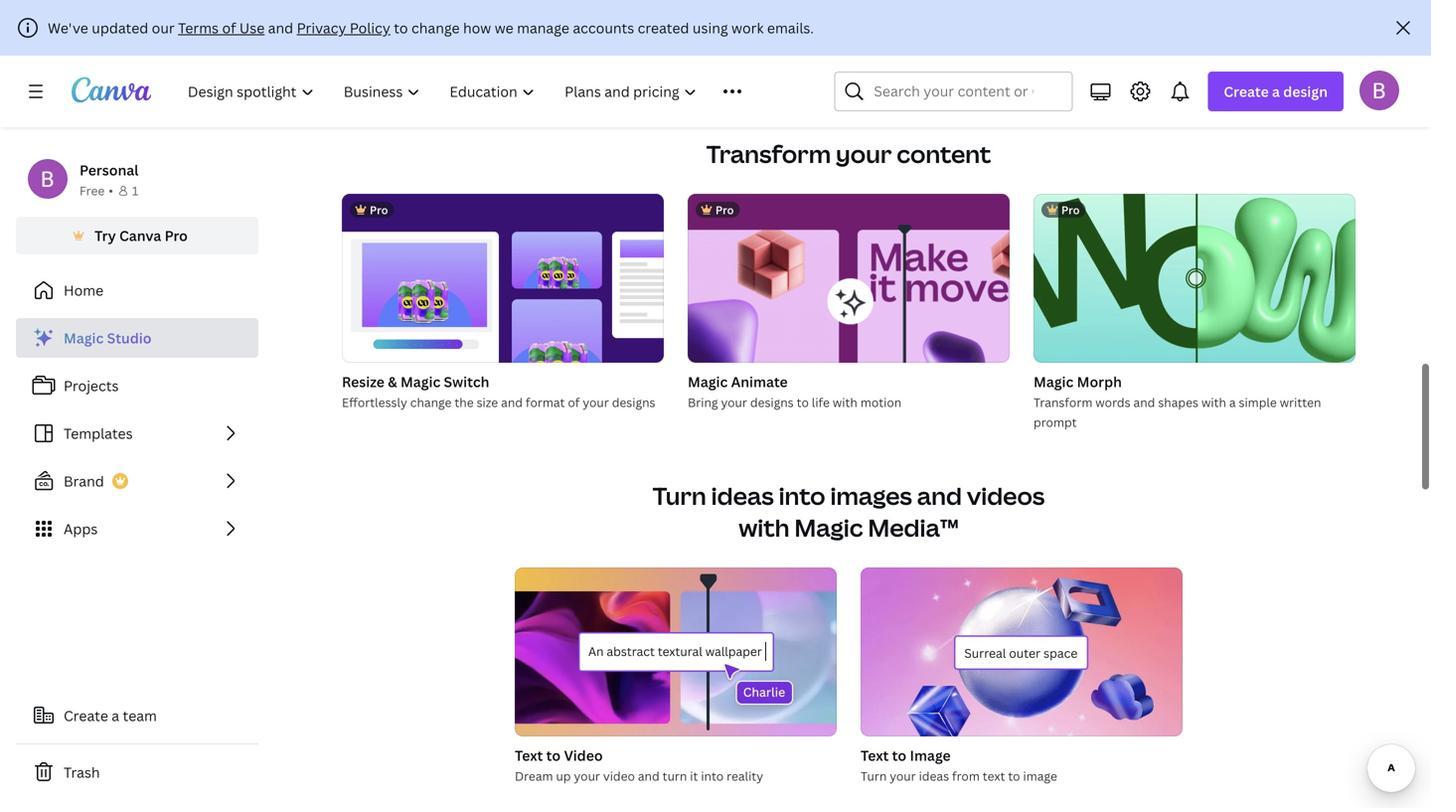 Task type: describe. For each thing, give the bounding box(es) containing it.
emails.
[[767, 18, 814, 37]]

format
[[526, 394, 565, 410]]

0 vertical spatial transform
[[706, 138, 831, 170]]

with for magic morph transform words and shapes with a simple written prompt
[[1202, 394, 1226, 410]]

work
[[732, 18, 764, 37]]

brand
[[64, 472, 104, 490]]

accounts
[[573, 18, 634, 37]]

resize & magic switch group
[[342, 194, 664, 412]]

reality
[[727, 768, 763, 784]]

terms of use link
[[178, 18, 265, 37]]

resize & magic switch effortlessly change the size and format of your designs
[[342, 372, 656, 410]]

text to video image
[[515, 568, 837, 736]]

pro group for resize & magic switch
[[342, 194, 664, 363]]

dream
[[515, 768, 553, 784]]

&
[[388, 372, 397, 391]]

text to video group
[[515, 568, 837, 786]]

and inside turn ideas into images and videos with magic media™
[[917, 480, 962, 512]]

your inside text to video dream up your video and turn it into reality
[[574, 768, 600, 784]]

designs inside resize & magic switch effortlessly change the size and format of your designs
[[612, 394, 656, 410]]

your inside the text to image turn your ideas from text to image
[[890, 768, 916, 784]]

media™
[[868, 511, 959, 544]]

to right "text"
[[1008, 768, 1020, 784]]

pro for morph
[[1061, 202, 1080, 217]]

magic morph group
[[1034, 194, 1356, 432]]

use
[[239, 18, 265, 37]]

to left image
[[892, 746, 907, 765]]

magic studio link
[[16, 318, 258, 358]]

design
[[1283, 82, 1328, 101]]

it
[[690, 768, 698, 784]]

create a design
[[1224, 82, 1328, 101]]

bring
[[688, 394, 718, 410]]

images
[[830, 480, 912, 512]]

your left content
[[836, 138, 892, 170]]

magic for magic studio
[[64, 328, 104, 347]]

magic morph image
[[1034, 194, 1356, 363]]

manage
[[517, 18, 569, 37]]

templates
[[64, 424, 133, 443]]

list containing magic studio
[[16, 318, 258, 549]]

Search search field
[[874, 73, 1033, 110]]

the
[[455, 394, 474, 410]]

group for text to image
[[861, 568, 1183, 736]]

with inside magic animate bring your designs to life with motion
[[833, 394, 858, 410]]

ideas inside turn ideas into images and videos with magic media™
[[711, 480, 774, 512]]

your inside resize & magic switch effortlessly change the size and format of your designs
[[583, 394, 609, 410]]

magic inside resize & magic switch effortlessly change the size and format of your designs
[[400, 372, 441, 391]]

to inside magic animate bring your designs to life with motion
[[797, 394, 809, 410]]

turn inside turn ideas into images and videos with magic media™
[[653, 480, 706, 512]]

text to image image
[[861, 568, 1183, 736]]

create a team
[[64, 706, 157, 725]]

a for design
[[1272, 82, 1280, 101]]

turn inside the text to image turn your ideas from text to image
[[861, 768, 887, 784]]

pro group for magic animate
[[688, 194, 1010, 363]]

into inside text to video dream up your video and turn it into reality
[[701, 768, 724, 784]]

simple
[[1239, 394, 1277, 410]]

personal
[[80, 161, 139, 179]]

home
[[64, 281, 103, 300]]

terms
[[178, 18, 219, 37]]

bob builder image
[[1360, 70, 1399, 110]]

magic inside turn ideas into images and videos with magic media™
[[795, 511, 863, 544]]

created
[[638, 18, 689, 37]]

into inside turn ideas into images and videos with magic media™
[[779, 480, 826, 512]]

apps
[[64, 519, 98, 538]]

resize
[[342, 372, 385, 391]]

shapes
[[1158, 394, 1199, 410]]

projects link
[[16, 366, 258, 406]]

a inside magic morph transform words and shapes with a simple written prompt
[[1229, 394, 1236, 410]]

privacy policy link
[[297, 18, 390, 37]]

using
[[693, 18, 728, 37]]

projects
[[64, 376, 119, 395]]

try
[[94, 226, 116, 245]]

create for create a design
[[1224, 82, 1269, 101]]

designs inside magic animate bring your designs to life with motion
[[750, 394, 794, 410]]

magic for magic animate bring your designs to life with motion
[[688, 372, 728, 391]]

video
[[603, 768, 635, 784]]

turn ideas into images and videos with magic media™
[[653, 480, 1045, 544]]

videos
[[967, 480, 1045, 512]]

pro group for magic morph
[[1034, 194, 1356, 363]]

change inside resize & magic switch effortlessly change the size and format of your designs
[[410, 394, 452, 410]]

ideas inside the text to image turn your ideas from text to image
[[919, 768, 949, 784]]

and inside text to video dream up your video and turn it into reality
[[638, 768, 660, 784]]

to inside text to video dream up your video and turn it into reality
[[546, 746, 561, 765]]

pro for animate
[[716, 202, 734, 217]]

size
[[477, 394, 498, 410]]

free
[[80, 182, 105, 199]]

to right policy
[[394, 18, 408, 37]]

create a design button
[[1208, 72, 1344, 111]]

magic animate bring your designs to life with motion
[[688, 372, 902, 410]]

magic morph transform words and shapes with a simple written prompt
[[1034, 372, 1321, 430]]



Task type: vqa. For each thing, say whether or not it's contained in the screenshot.
TEXT TO IMAGE TURN YOUR IDEAS FROM TEXT TO IMAGE on the bottom
yes



Task type: locate. For each thing, give the bounding box(es) containing it.
1 vertical spatial create
[[64, 706, 108, 725]]

1 vertical spatial turn
[[861, 768, 887, 784]]

with inside turn ideas into images and videos with magic media™
[[739, 511, 790, 544]]

1 horizontal spatial transform
[[1034, 394, 1093, 410]]

magic left media™ on the right bottom of the page
[[795, 511, 863, 544]]

change
[[411, 18, 460, 37], [410, 394, 452, 410]]

written
[[1280, 394, 1321, 410]]

create inside button
[[64, 706, 108, 725]]

1 horizontal spatial into
[[779, 480, 826, 512]]

your down image
[[890, 768, 916, 784]]

your inside magic animate bring your designs to life with motion
[[721, 394, 747, 410]]

and inside resize & magic switch effortlessly change the size and format of your designs
[[501, 394, 523, 410]]

text inside the text to image turn your ideas from text to image
[[861, 746, 889, 765]]

create for create a team
[[64, 706, 108, 725]]

3 pro group from the left
[[1034, 194, 1356, 363]]

into right it
[[701, 768, 724, 784]]

pro inside resize & magic switch group
[[370, 202, 388, 217]]

trash
[[64, 763, 100, 782]]

0 vertical spatial of
[[222, 18, 236, 37]]

1 designs from the left
[[612, 394, 656, 410]]

magic up bring
[[688, 372, 728, 391]]

0 horizontal spatial ideas
[[711, 480, 774, 512]]

into left images
[[779, 480, 826, 512]]

0 vertical spatial create
[[1224, 82, 1269, 101]]

0 horizontal spatial turn
[[653, 480, 706, 512]]

content
[[897, 138, 991, 170]]

privacy
[[297, 18, 346, 37]]

transform your content
[[706, 138, 991, 170]]

and left turn
[[638, 768, 660, 784]]

image
[[910, 746, 951, 765]]

1 pro group from the left
[[342, 194, 664, 363]]

group for text to video
[[515, 568, 837, 736]]

turn down bring
[[653, 480, 706, 512]]

0 horizontal spatial a
[[112, 706, 119, 725]]

canva
[[119, 226, 161, 245]]

our
[[152, 18, 175, 37]]

and right use at the top of page
[[268, 18, 293, 37]]

1 horizontal spatial text
[[861, 746, 889, 765]]

0 vertical spatial a
[[1272, 82, 1280, 101]]

magic inside 'magic studio' link
[[64, 328, 104, 347]]

with for turn ideas into images and videos with magic media™
[[739, 511, 790, 544]]

0 horizontal spatial pro group
[[342, 194, 664, 363]]

of
[[222, 18, 236, 37], [568, 394, 580, 410]]

magic
[[64, 328, 104, 347], [400, 372, 441, 391], [688, 372, 728, 391], [1034, 372, 1074, 391], [795, 511, 863, 544]]

1 vertical spatial into
[[701, 768, 724, 784]]

your
[[836, 138, 892, 170], [583, 394, 609, 410], [721, 394, 747, 410], [574, 768, 600, 784], [890, 768, 916, 784]]

1 vertical spatial ideas
[[919, 768, 949, 784]]

try canva pro button
[[16, 217, 258, 254]]

trash link
[[16, 752, 258, 792]]

0 horizontal spatial of
[[222, 18, 236, 37]]

to left life
[[797, 394, 809, 410]]

with
[[833, 394, 858, 410], [1202, 394, 1226, 410], [739, 511, 790, 544]]

text for text to video
[[515, 746, 543, 765]]

your right the 'format'
[[583, 394, 609, 410]]

apps link
[[16, 509, 258, 549]]

resize & magic switch image
[[342, 194, 664, 363]]

ideas
[[711, 480, 774, 512], [919, 768, 949, 784]]

0 horizontal spatial create
[[64, 706, 108, 725]]

0 vertical spatial ideas
[[711, 480, 774, 512]]

0 horizontal spatial text
[[515, 746, 543, 765]]

magic inside magic animate bring your designs to life with motion
[[688, 372, 728, 391]]

pro inside button
[[165, 226, 188, 245]]

0 vertical spatial into
[[779, 480, 826, 512]]

1 horizontal spatial pro group
[[688, 194, 1010, 363]]

1 vertical spatial of
[[568, 394, 580, 410]]

free •
[[80, 182, 113, 199]]

video
[[564, 746, 603, 765]]

change left how
[[411, 18, 460, 37]]

from
[[952, 768, 980, 784]]

0 horizontal spatial transform
[[706, 138, 831, 170]]

morph
[[1077, 372, 1122, 391]]

1
[[132, 182, 138, 199]]

magic studio
[[64, 328, 152, 347]]

0 horizontal spatial into
[[701, 768, 724, 784]]

1 horizontal spatial ideas
[[919, 768, 949, 784]]

magic right &
[[400, 372, 441, 391]]

text for text to image
[[861, 746, 889, 765]]

0 horizontal spatial group
[[515, 568, 837, 736]]

a left design
[[1272, 82, 1280, 101]]

and left the videos
[[917, 480, 962, 512]]

magic left studio at the left top of page
[[64, 328, 104, 347]]

transform inside magic morph transform words and shapes with a simple written prompt
[[1034, 394, 1093, 410]]

turn
[[663, 768, 687, 784]]

list
[[16, 318, 258, 549]]

switch
[[444, 372, 489, 391]]

•
[[109, 182, 113, 199]]

animate
[[731, 372, 788, 391]]

text to image group
[[861, 568, 1183, 786]]

into
[[779, 480, 826, 512], [701, 768, 724, 784]]

we've updated our terms of use and privacy policy to change how we manage accounts created using work emails.
[[48, 18, 814, 37]]

1 horizontal spatial of
[[568, 394, 580, 410]]

to
[[394, 18, 408, 37], [797, 394, 809, 410], [546, 746, 561, 765], [892, 746, 907, 765], [1008, 768, 1020, 784]]

text
[[515, 746, 543, 765], [861, 746, 889, 765]]

1 text from the left
[[515, 746, 543, 765]]

1 group from the left
[[515, 568, 837, 736]]

image
[[1023, 768, 1057, 784]]

try canva pro
[[94, 226, 188, 245]]

pro
[[370, 202, 388, 217], [716, 202, 734, 217], [1061, 202, 1080, 217], [165, 226, 188, 245]]

life
[[812, 394, 830, 410]]

magic animate image
[[688, 194, 1010, 363]]

create left team
[[64, 706, 108, 725]]

text to video dream up your video and turn it into reality
[[515, 746, 763, 784]]

1 vertical spatial a
[[1229, 394, 1236, 410]]

a inside dropdown button
[[1272, 82, 1280, 101]]

designs left bring
[[612, 394, 656, 410]]

a inside button
[[112, 706, 119, 725]]

your down video
[[574, 768, 600, 784]]

of right the 'format'
[[568, 394, 580, 410]]

turn left 'from'
[[861, 768, 887, 784]]

1 horizontal spatial create
[[1224, 82, 1269, 101]]

pro inside magic morph group
[[1061, 202, 1080, 217]]

1 vertical spatial transform
[[1034, 394, 1093, 410]]

0 horizontal spatial with
[[739, 511, 790, 544]]

2 vertical spatial a
[[112, 706, 119, 725]]

2 horizontal spatial with
[[1202, 394, 1226, 410]]

2 horizontal spatial pro group
[[1034, 194, 1356, 363]]

create a team button
[[16, 696, 258, 735]]

motion
[[861, 394, 902, 410]]

brand link
[[16, 461, 258, 501]]

words
[[1096, 394, 1131, 410]]

a left team
[[112, 706, 119, 725]]

home link
[[16, 270, 258, 310]]

magic for magic morph transform words and shapes with a simple written prompt
[[1034, 372, 1074, 391]]

and right size
[[501, 394, 523, 410]]

group
[[515, 568, 837, 736], [861, 568, 1183, 736]]

up
[[556, 768, 571, 784]]

1 horizontal spatial designs
[[750, 394, 794, 410]]

create left design
[[1224, 82, 1269, 101]]

and
[[268, 18, 293, 37], [501, 394, 523, 410], [1134, 394, 1155, 410], [917, 480, 962, 512], [638, 768, 660, 784]]

and right words at the right
[[1134, 394, 1155, 410]]

create inside dropdown button
[[1224, 82, 1269, 101]]

text to image turn your ideas from text to image
[[861, 746, 1057, 784]]

change left the
[[410, 394, 452, 410]]

2 text from the left
[[861, 746, 889, 765]]

pro inside magic animate group
[[716, 202, 734, 217]]

2 pro group from the left
[[688, 194, 1010, 363]]

1 horizontal spatial turn
[[861, 768, 887, 784]]

prompt
[[1034, 414, 1077, 430]]

team
[[123, 706, 157, 725]]

of left use at the top of page
[[222, 18, 236, 37]]

2 horizontal spatial a
[[1272, 82, 1280, 101]]

of inside resize & magic switch effortlessly change the size and format of your designs
[[568, 394, 580, 410]]

0 horizontal spatial designs
[[612, 394, 656, 410]]

magic animate group
[[688, 194, 1010, 412]]

and inside magic morph transform words and shapes with a simple written prompt
[[1134, 394, 1155, 410]]

magic up prompt
[[1034, 372, 1074, 391]]

policy
[[350, 18, 390, 37]]

turn
[[653, 480, 706, 512], [861, 768, 887, 784]]

1 horizontal spatial a
[[1229, 394, 1236, 410]]

to up up
[[546, 746, 561, 765]]

1 vertical spatial change
[[410, 394, 452, 410]]

0 vertical spatial turn
[[653, 480, 706, 512]]

0 vertical spatial change
[[411, 18, 460, 37]]

pro for &
[[370, 202, 388, 217]]

designs
[[612, 394, 656, 410], [750, 394, 794, 410]]

with inside magic morph transform words and shapes with a simple written prompt
[[1202, 394, 1226, 410]]

a left simple at right
[[1229, 394, 1236, 410]]

2 group from the left
[[861, 568, 1183, 736]]

transform
[[706, 138, 831, 170], [1034, 394, 1093, 410]]

a for team
[[112, 706, 119, 725]]

text inside text to video dream up your video and turn it into reality
[[515, 746, 543, 765]]

effortlessly
[[342, 394, 407, 410]]

None search field
[[834, 72, 1073, 111]]

text left image
[[861, 746, 889, 765]]

text
[[983, 768, 1005, 784]]

designs down animate
[[750, 394, 794, 410]]

1 horizontal spatial with
[[833, 394, 858, 410]]

1 horizontal spatial group
[[861, 568, 1183, 736]]

templates link
[[16, 413, 258, 453]]

2 designs from the left
[[750, 394, 794, 410]]

create
[[1224, 82, 1269, 101], [64, 706, 108, 725]]

magic inside magic morph transform words and shapes with a simple written prompt
[[1034, 372, 1074, 391]]

your right bring
[[721, 394, 747, 410]]

top level navigation element
[[175, 72, 787, 111], [175, 72, 787, 111]]

how
[[463, 18, 491, 37]]

studio
[[107, 328, 152, 347]]

we
[[495, 18, 514, 37]]

we've
[[48, 18, 88, 37]]

a
[[1272, 82, 1280, 101], [1229, 394, 1236, 410], [112, 706, 119, 725]]

updated
[[92, 18, 148, 37]]

text up dream
[[515, 746, 543, 765]]

pro group
[[342, 194, 664, 363], [688, 194, 1010, 363], [1034, 194, 1356, 363]]



